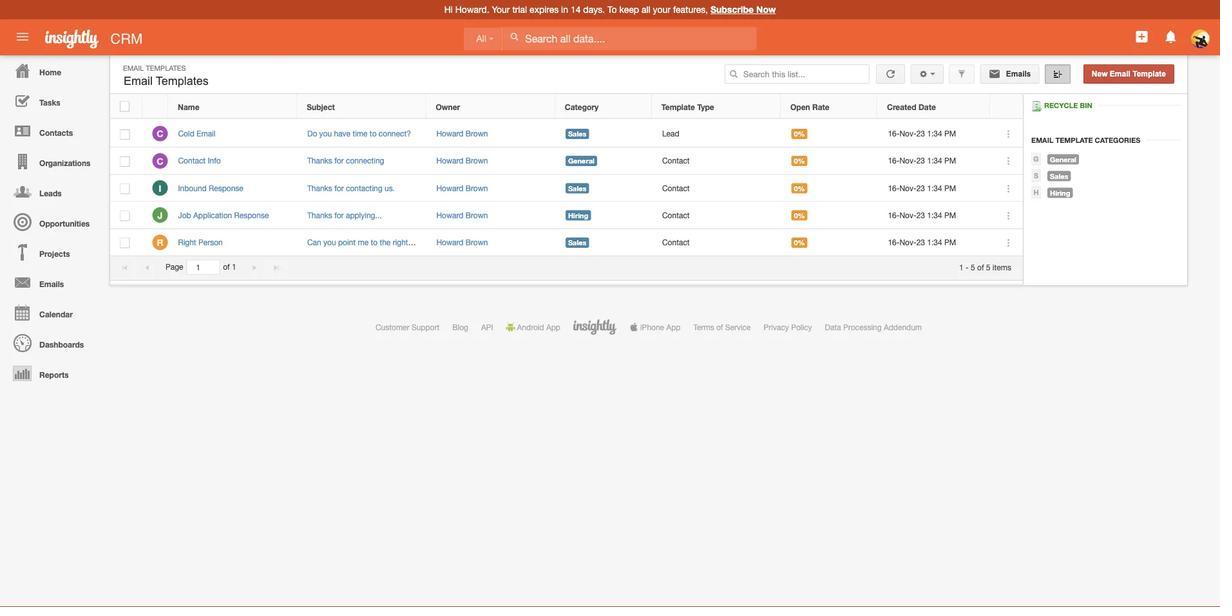 Task type: describe. For each thing, give the bounding box(es) containing it.
thanks for j
[[307, 211, 332, 220]]

hiring for hiring cell
[[568, 211, 589, 220]]

r row
[[110, 229, 1023, 256]]

right
[[178, 238, 196, 247]]

brown for thanks for applying...
[[466, 211, 488, 220]]

2 1 from the left
[[960, 263, 964, 272]]

blog link
[[453, 323, 468, 332]]

2 horizontal spatial template
[[1133, 70, 1166, 78]]

j row
[[110, 202, 1023, 229]]

sales cell for r
[[556, 229, 653, 256]]

r
[[157, 237, 163, 248]]

to for connect?
[[370, 129, 377, 138]]

howard inside r row
[[437, 238, 464, 247]]

info
[[208, 156, 221, 165]]

for for i
[[335, 184, 344, 193]]

white image
[[510, 32, 519, 41]]

projects link
[[3, 237, 103, 267]]

trial
[[513, 4, 527, 15]]

response inside j row
[[234, 211, 269, 220]]

0% cell for do you have time to connect?
[[782, 121, 878, 148]]

terms
[[694, 323, 714, 332]]

recycle bin link
[[1032, 101, 1099, 111]]

23 for do you have time to connect?
[[917, 129, 925, 138]]

hi
[[444, 4, 453, 15]]

privacy
[[764, 323, 789, 332]]

16-nov-23 1:34 pm cell for thanks for applying...
[[878, 202, 991, 229]]

privacy policy
[[764, 323, 812, 332]]

thanks for contacting us. link
[[307, 184, 395, 193]]

android app link
[[506, 323, 561, 332]]

23 for thanks for contacting us.
[[917, 184, 925, 193]]

0 horizontal spatial of
[[223, 263, 230, 272]]

23 for thanks for applying...
[[917, 211, 925, 220]]

new email template
[[1092, 70, 1166, 78]]

0% cell for thanks for connecting
[[782, 148, 878, 175]]

created
[[887, 102, 917, 111]]

i link
[[152, 180, 168, 196]]

nov- for thanks for connecting
[[900, 156, 917, 165]]

sales cell for i
[[556, 175, 653, 202]]

iphone
[[641, 323, 664, 332]]

all link
[[464, 27, 503, 51]]

23 inside r row
[[917, 238, 925, 247]]

1 field
[[187, 261, 219, 274]]

1 horizontal spatial template
[[1056, 136, 1093, 144]]

connect?
[[379, 129, 411, 138]]

sales for c
[[568, 130, 587, 138]]

1 vertical spatial templates
[[156, 74, 209, 88]]

type
[[697, 102, 715, 111]]

processing
[[844, 323, 882, 332]]

howard brown link for thanks for contacting us.
[[437, 184, 488, 193]]

contact info link
[[178, 156, 227, 165]]

c for contact info
[[157, 156, 163, 166]]

show sidebar image
[[1054, 70, 1063, 79]]

1:34 for thanks for contacting us.
[[928, 184, 943, 193]]

2 5 from the left
[[987, 263, 991, 272]]

contact for j
[[662, 211, 690, 220]]

refresh list image
[[885, 70, 897, 78]]

dashboards link
[[3, 328, 103, 358]]

all
[[642, 4, 651, 15]]

for for c
[[335, 156, 344, 165]]

job application response
[[178, 211, 269, 220]]

pm for thanks for applying...
[[945, 211, 957, 220]]

template inside row
[[662, 102, 695, 111]]

you for can
[[324, 238, 336, 247]]

organizations link
[[3, 146, 103, 177]]

nov- for do you have time to connect?
[[900, 129, 917, 138]]

howard brown link for thanks for applying...
[[437, 211, 488, 220]]

your
[[653, 4, 671, 15]]

5 howard brown link from the top
[[437, 238, 488, 247]]

16-nov-23 1:34 pm for thanks for connecting
[[888, 156, 957, 165]]

0% for do you have time to connect?
[[794, 130, 805, 138]]

projects
[[39, 249, 70, 258]]

customer
[[376, 323, 410, 332]]

16-nov-23 1:34 pm for thanks for applying...
[[888, 211, 957, 220]]

recycle
[[1045, 101, 1078, 110]]

-
[[966, 263, 969, 272]]

howard for thanks for connecting
[[437, 156, 464, 165]]

pm inside r row
[[945, 238, 957, 247]]

c link for cold email
[[152, 126, 168, 142]]

0% cell for thanks for contacting us.
[[782, 175, 878, 202]]

addendum
[[884, 323, 922, 332]]

lead
[[662, 129, 680, 138]]

thanks for connecting link
[[307, 156, 384, 165]]

iphone app
[[641, 323, 681, 332]]

thanks for c
[[307, 156, 332, 165]]

general for general cell
[[568, 157, 595, 165]]

blog
[[453, 323, 468, 332]]

crm
[[110, 30, 143, 47]]

1 horizontal spatial emails link
[[981, 64, 1040, 84]]

16-nov-23 1:34 pm for do you have time to connect?
[[888, 129, 957, 138]]

opportunities link
[[3, 207, 103, 237]]

5 16-nov-23 1:34 pm cell from the top
[[878, 229, 991, 256]]

policy
[[792, 323, 812, 332]]

howard brown for thanks for applying...
[[437, 211, 488, 220]]

1 1 from the left
[[232, 263, 236, 272]]

16-nov-23 1:34 pm cell for thanks for contacting us.
[[878, 175, 991, 202]]

data processing addendum
[[825, 323, 922, 332]]

reports link
[[3, 358, 103, 389]]

expires
[[530, 4, 559, 15]]

sales for i
[[568, 184, 587, 193]]

contacts link
[[3, 116, 103, 146]]

contact for i
[[662, 184, 690, 193]]

howard brown for thanks for contacting us.
[[437, 184, 488, 193]]

16- for do you have time to connect?
[[888, 129, 900, 138]]

home link
[[3, 55, 103, 86]]

job application response link
[[178, 211, 275, 220]]

cold email
[[178, 129, 216, 138]]

pm for thanks for contacting us.
[[945, 184, 957, 193]]

navigation containing home
[[0, 55, 103, 389]]

row containing name
[[110, 95, 1023, 119]]

android app
[[517, 323, 561, 332]]

sales for r
[[568, 239, 587, 247]]

tasks link
[[3, 86, 103, 116]]

owner
[[436, 102, 460, 111]]

general link
[[1041, 154, 1079, 165]]

do
[[307, 129, 317, 138]]

0% for thanks for contacting us.
[[794, 184, 805, 193]]

customer support link
[[376, 323, 440, 332]]

5 0% cell from the top
[[782, 229, 878, 256]]

contact cell for j
[[653, 202, 782, 229]]

page
[[166, 263, 183, 272]]

i row
[[110, 175, 1023, 202]]

cog image
[[919, 70, 928, 79]]

recycle bin
[[1045, 101, 1093, 110]]

for for j
[[335, 211, 344, 220]]

in
[[561, 4, 568, 15]]

brown for thanks for connecting
[[466, 156, 488, 165]]

person
[[198, 238, 223, 247]]

right
[[393, 238, 408, 247]]

new email template link
[[1084, 64, 1175, 84]]

16- for thanks for applying...
[[888, 211, 900, 220]]

data processing addendum link
[[825, 323, 922, 332]]

do you have time to connect? link
[[307, 129, 411, 138]]

general for general link
[[1050, 155, 1077, 164]]

email templates email templates
[[123, 64, 209, 88]]

email template categories
[[1032, 136, 1141, 144]]

person?
[[411, 238, 439, 247]]

g
[[1034, 155, 1039, 163]]

us.
[[385, 184, 395, 193]]

0% cell for thanks for applying...
[[782, 202, 878, 229]]

howard for do you have time to connect?
[[437, 129, 464, 138]]

application
[[193, 211, 232, 220]]

rate
[[813, 102, 830, 111]]

contact for r
[[662, 238, 690, 247]]

can you point me to the right person? howard brown
[[307, 238, 488, 247]]

leads link
[[3, 177, 103, 207]]

android
[[517, 323, 544, 332]]

right person
[[178, 238, 223, 247]]

support
[[412, 323, 440, 332]]

1 horizontal spatial of
[[717, 323, 723, 332]]

date
[[919, 102, 936, 111]]

howard brown for thanks for connecting
[[437, 156, 488, 165]]

16-nov-23 1:34 pm for thanks for contacting us.
[[888, 184, 957, 193]]

calendar
[[39, 310, 73, 319]]



Task type: vqa. For each thing, say whether or not it's contained in the screenshot.


Task type: locate. For each thing, give the bounding box(es) containing it.
2 vertical spatial thanks
[[307, 211, 332, 220]]

to
[[608, 4, 617, 15]]

1 brown from the top
[[466, 129, 488, 138]]

16-nov-23 1:34 pm cell for do you have time to connect?
[[878, 121, 991, 148]]

16- for thanks for connecting
[[888, 156, 900, 165]]

3 brown from the top
[[466, 184, 488, 193]]

2 0% cell from the top
[[782, 148, 878, 175]]

thanks for applying... link
[[307, 211, 382, 220]]

j link
[[152, 208, 168, 223]]

3 nov- from the top
[[900, 184, 917, 193]]

3 for from the top
[[335, 211, 344, 220]]

None checkbox
[[120, 129, 130, 140], [120, 157, 130, 167], [120, 184, 130, 194], [120, 129, 130, 140], [120, 157, 130, 167], [120, 184, 130, 194]]

5 left items
[[987, 263, 991, 272]]

1 horizontal spatial 5
[[987, 263, 991, 272]]

3 16-nov-23 1:34 pm cell from the top
[[878, 175, 991, 202]]

pm for thanks for connecting
[[945, 156, 957, 165]]

1 for from the top
[[335, 156, 344, 165]]

of right terms
[[717, 323, 723, 332]]

howard for thanks for contacting us.
[[437, 184, 464, 193]]

4 23 from the top
[[917, 211, 925, 220]]

sales down general link
[[1050, 172, 1069, 180]]

emails link
[[981, 64, 1040, 84], [3, 267, 103, 298]]

contact cell for i
[[653, 175, 782, 202]]

contact cell
[[653, 148, 782, 175], [653, 175, 782, 202], [653, 202, 782, 229], [653, 229, 782, 256]]

1 horizontal spatial general
[[1050, 155, 1077, 164]]

you inside r row
[[324, 238, 336, 247]]

Search all data.... text field
[[503, 27, 757, 50]]

1 vertical spatial c
[[157, 156, 163, 166]]

cold email link
[[178, 129, 222, 138]]

3 16- from the top
[[888, 184, 900, 193]]

thanks up can
[[307, 211, 332, 220]]

app for iphone app
[[667, 323, 681, 332]]

calendar link
[[3, 298, 103, 328]]

0 vertical spatial c link
[[152, 126, 168, 142]]

0 horizontal spatial general
[[568, 157, 595, 165]]

23
[[917, 129, 925, 138], [917, 156, 925, 165], [917, 184, 925, 193], [917, 211, 925, 220], [917, 238, 925, 247]]

16- inside i row
[[888, 184, 900, 193]]

sales cell for c
[[556, 121, 653, 148]]

nov-
[[900, 129, 917, 138], [900, 156, 917, 165], [900, 184, 917, 193], [900, 211, 917, 220], [900, 238, 917, 247]]

row group containing c
[[110, 121, 1023, 256]]

0 horizontal spatial app
[[546, 323, 561, 332]]

1 howard brown from the top
[[437, 129, 488, 138]]

0 vertical spatial hiring
[[1050, 189, 1071, 197]]

1 horizontal spatial app
[[667, 323, 681, 332]]

2 pm from the top
[[945, 156, 957, 165]]

sales inside i row
[[568, 184, 587, 193]]

emails left 'show sidebar' image
[[1004, 70, 1031, 78]]

2 howard brown link from the top
[[437, 156, 488, 165]]

2 sales cell from the top
[[556, 175, 653, 202]]

contact
[[178, 156, 206, 165], [662, 156, 690, 165], [662, 184, 690, 193], [662, 211, 690, 220], [662, 238, 690, 247]]

1 vertical spatial for
[[335, 184, 344, 193]]

4 nov- from the top
[[900, 211, 917, 220]]

for inside j row
[[335, 211, 344, 220]]

2 howard from the top
[[437, 156, 464, 165]]

1 thanks from the top
[[307, 156, 332, 165]]

1 0% from the top
[[794, 130, 805, 138]]

1 right 1 field
[[232, 263, 236, 272]]

categories
[[1095, 136, 1141, 144]]

opportunities
[[39, 219, 90, 228]]

3 sales cell from the top
[[556, 229, 653, 256]]

2 vertical spatial for
[[335, 211, 344, 220]]

created date
[[887, 102, 936, 111]]

howard for thanks for applying...
[[437, 211, 464, 220]]

email templates button
[[121, 72, 212, 91]]

1:34 for do you have time to connect?
[[928, 129, 943, 138]]

5 pm from the top
[[945, 238, 957, 247]]

sales inside c row
[[568, 130, 587, 138]]

1:34
[[928, 129, 943, 138], [928, 156, 943, 165], [928, 184, 943, 193], [928, 211, 943, 220], [928, 238, 943, 247]]

16-nov-23 1:34 pm inside r row
[[888, 238, 957, 247]]

response
[[209, 184, 243, 193], [234, 211, 269, 220]]

0 horizontal spatial 1
[[232, 263, 236, 272]]

c left "cold"
[[157, 129, 163, 139]]

howard inside j row
[[437, 211, 464, 220]]

sales up j row
[[568, 184, 587, 193]]

0 vertical spatial you
[[319, 129, 332, 138]]

1 0% cell from the top
[[782, 121, 878, 148]]

hiring inside cell
[[568, 211, 589, 220]]

general cell
[[556, 148, 653, 175]]

to right 'me'
[[371, 238, 378, 247]]

4 0% cell from the top
[[782, 202, 878, 229]]

0% inside j row
[[794, 211, 805, 220]]

for inside c row
[[335, 156, 344, 165]]

1 vertical spatial hiring
[[568, 211, 589, 220]]

can
[[307, 238, 321, 247]]

inbound response link
[[178, 184, 250, 193]]

2 c row from the top
[[110, 148, 1023, 175]]

16-nov-23 1:34 pm inside j row
[[888, 211, 957, 220]]

nov- for thanks for contacting us.
[[900, 184, 917, 193]]

0 vertical spatial emails link
[[981, 64, 1040, 84]]

to right time
[[370, 129, 377, 138]]

your
[[492, 4, 510, 15]]

5 right -
[[971, 263, 976, 272]]

items
[[993, 263, 1012, 272]]

1 horizontal spatial 1
[[960, 263, 964, 272]]

0 vertical spatial templates
[[146, 64, 186, 72]]

h
[[1034, 189, 1039, 197]]

emails link down projects
[[3, 267, 103, 298]]

0 horizontal spatial emails link
[[3, 267, 103, 298]]

brown inside j row
[[466, 211, 488, 220]]

1:34 for thanks for applying...
[[928, 211, 943, 220]]

sales down category
[[568, 130, 587, 138]]

for left contacting
[[335, 184, 344, 193]]

thanks inside i row
[[307, 184, 332, 193]]

hiring
[[1050, 189, 1071, 197], [568, 211, 589, 220]]

1 vertical spatial thanks
[[307, 184, 332, 193]]

hi howard. your trial expires in 14 days. to keep all your features, subscribe now
[[444, 4, 776, 15]]

hiring for hiring link
[[1050, 189, 1071, 197]]

features,
[[673, 4, 708, 15]]

5 16-nov-23 1:34 pm from the top
[[888, 238, 957, 247]]

you right do
[[319, 129, 332, 138]]

1:34 inside j row
[[928, 211, 943, 220]]

for
[[335, 156, 344, 165], [335, 184, 344, 193], [335, 211, 344, 220]]

template left type
[[662, 102, 695, 111]]

4 16- from the top
[[888, 211, 900, 220]]

template up general link
[[1056, 136, 1093, 144]]

16-nov-23 1:34 pm cell for thanks for connecting
[[878, 148, 991, 175]]

2 vertical spatial template
[[1056, 136, 1093, 144]]

response right application
[[234, 211, 269, 220]]

pm for do you have time to connect?
[[945, 129, 957, 138]]

to inside c row
[[370, 129, 377, 138]]

c row up j row
[[110, 148, 1023, 175]]

c link
[[152, 126, 168, 142], [152, 153, 168, 169]]

4 0% from the top
[[794, 211, 805, 220]]

brown inside i row
[[466, 184, 488, 193]]

1 nov- from the top
[[900, 129, 917, 138]]

sales cell
[[556, 121, 653, 148], [556, 175, 653, 202], [556, 229, 653, 256]]

2 brown from the top
[[466, 156, 488, 165]]

hiring cell
[[556, 202, 653, 229]]

16- inside r row
[[888, 238, 900, 247]]

1 vertical spatial c link
[[152, 153, 168, 169]]

c link left "cold"
[[152, 126, 168, 142]]

response inside i row
[[209, 184, 243, 193]]

of right -
[[978, 263, 984, 272]]

2 c link from the top
[[152, 153, 168, 169]]

2 contact cell from the top
[[653, 175, 782, 202]]

14
[[571, 4, 581, 15]]

1 howard brown link from the top
[[437, 129, 488, 138]]

point
[[338, 238, 356, 247]]

contact inside j row
[[662, 211, 690, 220]]

4 howard from the top
[[437, 211, 464, 220]]

app for android app
[[546, 323, 561, 332]]

1 horizontal spatial emails
[[1004, 70, 1031, 78]]

0 horizontal spatial emails
[[39, 280, 64, 289]]

organizations
[[39, 159, 91, 168]]

1 sales cell from the top
[[556, 121, 653, 148]]

4 howard brown from the top
[[437, 211, 488, 220]]

service
[[726, 323, 751, 332]]

1 app from the left
[[546, 323, 561, 332]]

0% inside r row
[[794, 239, 805, 247]]

hiring down i row
[[568, 211, 589, 220]]

1:34 for thanks for connecting
[[928, 156, 943, 165]]

1:34 inside i row
[[928, 184, 943, 193]]

1:34 inside r row
[[928, 238, 943, 247]]

row
[[110, 95, 1023, 119]]

1 pm from the top
[[945, 129, 957, 138]]

contact cell for c
[[653, 148, 782, 175]]

5 23 from the top
[[917, 238, 925, 247]]

howard brown for do you have time to connect?
[[437, 129, 488, 138]]

2 0% from the top
[[794, 157, 805, 165]]

c link for contact info
[[152, 153, 168, 169]]

nov- inside i row
[[900, 184, 917, 193]]

1 horizontal spatial hiring
[[1050, 189, 1071, 197]]

home
[[39, 68, 61, 77]]

5 nov- from the top
[[900, 238, 917, 247]]

subscribe now link
[[711, 4, 776, 15]]

pm inside j row
[[945, 211, 957, 220]]

23 inside i row
[[917, 184, 925, 193]]

3 23 from the top
[[917, 184, 925, 193]]

4 pm from the top
[[945, 211, 957, 220]]

1 c link from the top
[[152, 126, 168, 142]]

0 horizontal spatial hiring
[[568, 211, 589, 220]]

of
[[223, 263, 230, 272], [978, 263, 984, 272], [717, 323, 723, 332]]

0 vertical spatial c
[[157, 129, 163, 139]]

1 vertical spatial emails
[[39, 280, 64, 289]]

1 16-nov-23 1:34 pm cell from the top
[[878, 121, 991, 148]]

thanks for connecting
[[307, 156, 384, 165]]

you inside c row
[[319, 129, 332, 138]]

thanks up "thanks for applying..."
[[307, 184, 332, 193]]

1 1:34 from the top
[[928, 129, 943, 138]]

sales inside r row
[[568, 239, 587, 247]]

0 vertical spatial template
[[1133, 70, 1166, 78]]

notifications image
[[1164, 29, 1179, 44]]

sales down j row
[[568, 239, 587, 247]]

contact info
[[178, 156, 221, 165]]

2 horizontal spatial of
[[978, 263, 984, 272]]

dashboards
[[39, 340, 84, 349]]

2 16-nov-23 1:34 pm from the top
[[888, 156, 957, 165]]

of 1
[[223, 263, 236, 272]]

5 howard from the top
[[437, 238, 464, 247]]

thanks for applying...
[[307, 211, 382, 220]]

2 thanks from the top
[[307, 184, 332, 193]]

customer support
[[376, 323, 440, 332]]

contact for c
[[662, 156, 690, 165]]

howard brown
[[437, 129, 488, 138], [437, 156, 488, 165], [437, 184, 488, 193], [437, 211, 488, 220]]

subscribe
[[711, 4, 754, 15]]

16-nov-23 1:34 pm cell
[[878, 121, 991, 148], [878, 148, 991, 175], [878, 175, 991, 202], [878, 202, 991, 229], [878, 229, 991, 256]]

cold
[[178, 129, 194, 138]]

s
[[1034, 172, 1039, 180]]

0 vertical spatial for
[[335, 156, 344, 165]]

2 nov- from the top
[[900, 156, 917, 165]]

keep
[[620, 4, 639, 15]]

do you have time to connect?
[[307, 129, 411, 138]]

howard brown link for thanks for connecting
[[437, 156, 488, 165]]

1 16-nov-23 1:34 pm from the top
[[888, 129, 957, 138]]

nov- for thanks for applying...
[[900, 211, 917, 220]]

howard.
[[455, 4, 490, 15]]

howard
[[437, 129, 464, 138], [437, 156, 464, 165], [437, 184, 464, 193], [437, 211, 464, 220], [437, 238, 464, 247]]

general up sales link at right
[[1050, 155, 1077, 164]]

c link up "i" link
[[152, 153, 168, 169]]

terms of service
[[694, 323, 751, 332]]

0 vertical spatial sales cell
[[556, 121, 653, 148]]

3 16-nov-23 1:34 pm from the top
[[888, 184, 957, 193]]

data
[[825, 323, 842, 332]]

you right can
[[324, 238, 336, 247]]

4 contact cell from the top
[[653, 229, 782, 256]]

4 16-nov-23 1:34 pm from the top
[[888, 211, 957, 220]]

emails link left 'show sidebar' image
[[981, 64, 1040, 84]]

2 howard brown from the top
[[437, 156, 488, 165]]

search image
[[730, 70, 739, 79]]

1 5 from the left
[[971, 263, 976, 272]]

0% for thanks for applying...
[[794, 211, 805, 220]]

api
[[481, 323, 493, 332]]

3 pm from the top
[[945, 184, 957, 193]]

2 c from the top
[[157, 156, 163, 166]]

4 1:34 from the top
[[928, 211, 943, 220]]

name
[[178, 102, 199, 111]]

hiring link
[[1041, 188, 1073, 198]]

open rate
[[791, 102, 830, 111]]

23 for thanks for connecting
[[917, 156, 925, 165]]

0% for thanks for connecting
[[794, 157, 805, 165]]

1 vertical spatial template
[[662, 102, 695, 111]]

you
[[319, 129, 332, 138], [324, 238, 336, 247]]

to inside r row
[[371, 238, 378, 247]]

3 howard brown from the top
[[437, 184, 488, 193]]

navigation
[[0, 55, 103, 389]]

c up "i" link
[[157, 156, 163, 166]]

privacy policy link
[[764, 323, 812, 332]]

1 vertical spatial response
[[234, 211, 269, 220]]

5 16- from the top
[[888, 238, 900, 247]]

c row
[[110, 121, 1023, 148], [110, 148, 1023, 175]]

connecting
[[346, 156, 384, 165]]

c for cold email
[[157, 129, 163, 139]]

lead cell
[[653, 121, 782, 148]]

3 thanks from the top
[[307, 211, 332, 220]]

app right 'iphone'
[[667, 323, 681, 332]]

23 inside j row
[[917, 211, 925, 220]]

None checkbox
[[120, 101, 130, 112], [120, 211, 130, 221], [120, 238, 130, 249], [120, 101, 130, 112], [120, 211, 130, 221], [120, 238, 130, 249]]

2 23 from the top
[[917, 156, 925, 165]]

2 16- from the top
[[888, 156, 900, 165]]

0 vertical spatial response
[[209, 184, 243, 193]]

1 c from the top
[[157, 129, 163, 139]]

1 vertical spatial sales cell
[[556, 175, 653, 202]]

4 16-nov-23 1:34 pm cell from the top
[[878, 202, 991, 229]]

2 vertical spatial sales cell
[[556, 229, 653, 256]]

contacting
[[346, 184, 383, 193]]

contact inside i row
[[662, 184, 690, 193]]

hiring down sales link at right
[[1050, 189, 1071, 197]]

2 1:34 from the top
[[928, 156, 943, 165]]

1 contact cell from the top
[[653, 148, 782, 175]]

3 0% cell from the top
[[782, 175, 878, 202]]

for left 'connecting' at left top
[[335, 156, 344, 165]]

1 c row from the top
[[110, 121, 1023, 148]]

general inside cell
[[568, 157, 595, 165]]

contact cell for r
[[653, 229, 782, 256]]

response up job application response "link"
[[209, 184, 243, 193]]

0 vertical spatial to
[[370, 129, 377, 138]]

howard brown inside j row
[[437, 211, 488, 220]]

2 app from the left
[[667, 323, 681, 332]]

c row down category
[[110, 121, 1023, 148]]

0% inside i row
[[794, 184, 805, 193]]

howard brown link for do you have time to connect?
[[437, 129, 488, 138]]

i
[[159, 183, 161, 194]]

4 brown from the top
[[466, 211, 488, 220]]

3 howard brown link from the top
[[437, 184, 488, 193]]

emails link inside navigation
[[3, 267, 103, 298]]

nov- inside r row
[[900, 238, 917, 247]]

1 16- from the top
[[888, 129, 900, 138]]

row group
[[110, 121, 1023, 256]]

emails
[[1004, 70, 1031, 78], [39, 280, 64, 289]]

1 left -
[[960, 263, 964, 272]]

0 horizontal spatial template
[[662, 102, 695, 111]]

16-nov-23 1:34 pm inside i row
[[888, 184, 957, 193]]

thanks inside c row
[[307, 156, 332, 165]]

emails up the calendar link
[[39, 280, 64, 289]]

1 vertical spatial to
[[371, 238, 378, 247]]

16- inside j row
[[888, 211, 900, 220]]

emails inside navigation
[[39, 280, 64, 289]]

4 howard brown link from the top
[[437, 211, 488, 220]]

contact inside r row
[[662, 238, 690, 247]]

3 0% from the top
[[794, 184, 805, 193]]

5
[[971, 263, 976, 272], [987, 263, 991, 272]]

5 0% from the top
[[794, 239, 805, 247]]

template down notifications image
[[1133, 70, 1166, 78]]

1 23 from the top
[[917, 129, 925, 138]]

0 vertical spatial emails
[[1004, 70, 1031, 78]]

bin
[[1080, 101, 1093, 110]]

3 contact cell from the top
[[653, 202, 782, 229]]

for left applying...
[[335, 211, 344, 220]]

general up i row
[[568, 157, 595, 165]]

16- for thanks for contacting us.
[[888, 184, 900, 193]]

thanks inside j row
[[307, 211, 332, 220]]

2 for from the top
[[335, 184, 344, 193]]

app right android
[[546, 323, 561, 332]]

brown inside r row
[[466, 238, 488, 247]]

Search this list... text field
[[725, 64, 870, 84]]

5 1:34 from the top
[[928, 238, 943, 247]]

3 howard from the top
[[437, 184, 464, 193]]

brown for thanks for contacting us.
[[466, 184, 488, 193]]

thanks for i
[[307, 184, 332, 193]]

0% cell
[[782, 121, 878, 148], [782, 148, 878, 175], [782, 175, 878, 202], [782, 202, 878, 229], [782, 229, 878, 256]]

templates
[[146, 64, 186, 72], [156, 74, 209, 88]]

howard inside i row
[[437, 184, 464, 193]]

show list view filters image
[[958, 70, 967, 79]]

template
[[1133, 70, 1166, 78], [662, 102, 695, 111], [1056, 136, 1093, 144]]

3 1:34 from the top
[[928, 184, 943, 193]]

for inside i row
[[335, 184, 344, 193]]

of right 1 field
[[223, 263, 230, 272]]

0 horizontal spatial 5
[[971, 263, 976, 272]]

1 howard from the top
[[437, 129, 464, 138]]

brown for do you have time to connect?
[[466, 129, 488, 138]]

pm inside i row
[[945, 184, 957, 193]]

nov- inside j row
[[900, 211, 917, 220]]

0%
[[794, 130, 805, 138], [794, 157, 805, 165], [794, 184, 805, 193], [794, 211, 805, 220], [794, 239, 805, 247]]

howard brown inside i row
[[437, 184, 488, 193]]

5 brown from the top
[[466, 238, 488, 247]]

0 vertical spatial thanks
[[307, 156, 332, 165]]

howard brown link
[[437, 129, 488, 138], [437, 156, 488, 165], [437, 184, 488, 193], [437, 211, 488, 220], [437, 238, 488, 247]]

brown
[[466, 129, 488, 138], [466, 156, 488, 165], [466, 184, 488, 193], [466, 211, 488, 220], [466, 238, 488, 247]]

you for do
[[319, 129, 332, 138]]

1 vertical spatial emails link
[[3, 267, 103, 298]]

to for the
[[371, 238, 378, 247]]

thanks for contacting us.
[[307, 184, 395, 193]]

right person link
[[178, 238, 229, 247]]

can you point me to the right person? link
[[307, 238, 439, 247]]

2 16-nov-23 1:34 pm cell from the top
[[878, 148, 991, 175]]

thanks down do
[[307, 156, 332, 165]]

1 vertical spatial you
[[324, 238, 336, 247]]

job
[[178, 211, 191, 220]]



